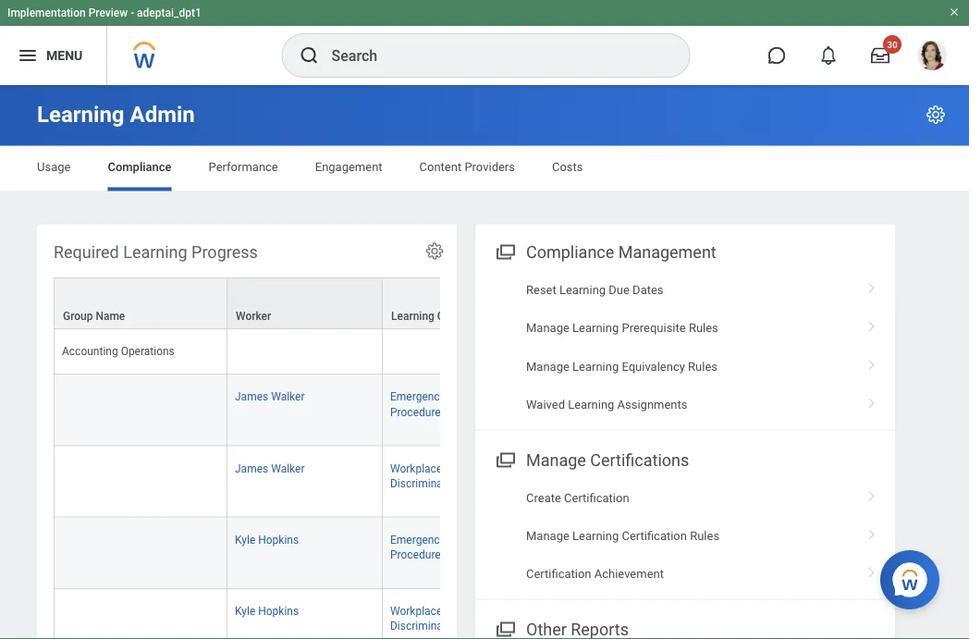 Task type: vqa. For each thing, say whether or not it's contained in the screenshot.
1st Manage from the bottom
yes



Task type: describe. For each thing, give the bounding box(es) containing it.
chevron right image for equivalency
[[860, 353, 884, 371]]

learning admin main content
[[0, 85, 969, 639]]

cell for 3rd row from the top of the required learning progress element
[[54, 446, 228, 517]]

accounting
[[62, 345, 118, 358]]

emergency for james walker
[[390, 390, 445, 403]]

costs
[[552, 160, 583, 174]]

kyle for workplace
[[235, 604, 256, 617]]

manage for manage certifications
[[526, 450, 586, 470]]

-
[[131, 6, 134, 19]]

rules for compliance management
[[689, 321, 719, 335]]

usage
[[37, 160, 71, 174]]

name
[[96, 310, 125, 322]]

1 vertical spatial rules
[[688, 359, 718, 373]]

compliance for compliance
[[108, 160, 172, 174]]

kyle for emergency
[[235, 533, 256, 546]]

1 vertical spatial certification
[[622, 529, 687, 543]]

learning admin
[[37, 101, 195, 128]]

create certification
[[526, 491, 630, 505]]

harassment for kyle hopkins
[[445, 604, 506, 617]]

chevron right image for certification
[[860, 522, 884, 541]]

close environment banner image
[[949, 6, 960, 18]]

learning for reset learning due dates
[[560, 283, 606, 297]]

manage certifications
[[526, 450, 689, 470]]

accounting operations row
[[54, 329, 969, 374]]

notifications large image
[[820, 46, 838, 65]]

required
[[54, 242, 119, 262]]

list for compliance management
[[475, 271, 895, 424]]

procedures for walker
[[390, 405, 447, 418]]

manage learning prerequisite rules link
[[475, 309, 895, 347]]

manage learning equivalency rules link
[[475, 347, 895, 386]]

required learning progress element
[[37, 224, 969, 639]]

learning up the usage
[[37, 101, 124, 128]]

procedures for hopkins
[[390, 548, 447, 561]]

walker for workplace
[[271, 462, 305, 475]]

search image
[[298, 44, 321, 67]]

cell for first row from the bottom of the required learning progress element
[[54, 589, 228, 639]]

emergency response procedures link for james walker
[[390, 386, 497, 418]]

implementation
[[7, 6, 86, 19]]

rules for manage certifications
[[690, 529, 720, 543]]

workplace harassment & discrimination link for kyle hopkins
[[390, 601, 515, 632]]

emergency response procedures for kyle hopkins
[[390, 533, 497, 561]]

adeptai_dpt1
[[137, 6, 202, 19]]

emergency for kyle hopkins
[[390, 533, 445, 546]]

preview
[[89, 6, 128, 19]]

assignments
[[618, 398, 688, 412]]

james for emergency
[[235, 390, 268, 403]]

due
[[609, 283, 630, 297]]

group
[[63, 310, 93, 322]]

emergency response procedures for james walker
[[390, 390, 497, 418]]

reset learning due dates link
[[475, 271, 895, 309]]

inbox large image
[[871, 46, 890, 65]]

certifications
[[590, 450, 689, 470]]

workplace harassment & discrimination link for james walker
[[390, 458, 515, 489]]

waived learning assignments
[[526, 398, 688, 412]]

learning for manage learning certification rules
[[573, 529, 619, 543]]

manage for manage learning prerequisite rules
[[526, 321, 570, 335]]

management
[[619, 242, 717, 262]]

3 row from the top
[[54, 446, 969, 517]]

implementation preview -   adeptai_dpt1
[[7, 6, 202, 19]]

reset learning due dates
[[526, 283, 664, 297]]

learning content
[[391, 310, 477, 322]]

menu group image for compliance management
[[492, 238, 517, 263]]

& for walker
[[508, 462, 515, 475]]

response for kyle hopkins
[[448, 533, 497, 546]]

prerequisite
[[622, 321, 686, 335]]

progress
[[192, 242, 258, 262]]

chevron right image for assignments
[[860, 391, 884, 410]]

2 vertical spatial certification
[[526, 567, 592, 581]]

kyle hopkins link for workplace harassment & discrimination
[[235, 601, 299, 617]]

hopkins for emergency
[[258, 533, 299, 546]]

engagement
[[315, 160, 383, 174]]

content inside tab list
[[420, 160, 462, 174]]



Task type: locate. For each thing, give the bounding box(es) containing it.
menu banner
[[0, 0, 969, 85]]

operations
[[121, 345, 175, 358]]

harassment
[[445, 462, 506, 475], [445, 604, 506, 617]]

kyle hopkins for emergency response procedures
[[235, 533, 299, 546]]

4 manage from the top
[[526, 529, 570, 543]]

0 vertical spatial workplace harassment & discrimination link
[[390, 458, 515, 489]]

30 button
[[860, 35, 902, 76]]

cell for 4th row from the top of the required learning progress element
[[54, 517, 228, 589]]

hopkins
[[258, 533, 299, 546], [258, 604, 299, 617]]

1 emergency from the top
[[390, 390, 445, 403]]

1 vertical spatial workplace harassment & discrimination
[[390, 604, 515, 632]]

2 vertical spatial rules
[[690, 529, 720, 543]]

learning down configure required learning progress image
[[391, 310, 435, 322]]

chevron right image inside manage learning equivalency rules link
[[860, 353, 884, 371]]

list
[[475, 271, 895, 424], [475, 479, 895, 594]]

2 emergency from the top
[[390, 533, 445, 546]]

1 list from the top
[[475, 271, 895, 424]]

workplace harassment & discrimination
[[390, 462, 515, 489], [390, 604, 515, 632]]

chevron right image
[[860, 276, 884, 295], [860, 353, 884, 371], [860, 522, 884, 541], [860, 561, 884, 579]]

james walker
[[235, 390, 305, 403], [235, 462, 305, 475]]

james walker link
[[235, 386, 305, 403], [235, 458, 305, 475]]

1 vertical spatial compliance
[[526, 242, 615, 262]]

menu group image
[[492, 238, 517, 263], [492, 446, 517, 471], [492, 616, 517, 639]]

compliance down the admin
[[108, 160, 172, 174]]

0 vertical spatial emergency response procedures
[[390, 390, 497, 418]]

manage learning certification rules link
[[475, 517, 895, 555]]

emergency response procedures
[[390, 390, 497, 418], [390, 533, 497, 561]]

performance
[[209, 160, 278, 174]]

manage learning prerequisite rules
[[526, 321, 719, 335]]

1 vertical spatial chevron right image
[[860, 391, 884, 410]]

achievement
[[595, 567, 664, 581]]

2 vertical spatial menu group image
[[492, 616, 517, 639]]

learning content button
[[383, 278, 556, 328]]

0 vertical spatial content
[[420, 160, 462, 174]]

group name button
[[55, 278, 227, 328]]

providers
[[465, 160, 515, 174]]

workplace
[[390, 462, 442, 475], [390, 604, 442, 617]]

chevron right image for prerequisite
[[860, 315, 884, 333]]

workplace harassment & discrimination for james walker
[[390, 462, 515, 489]]

learning up the "waived learning assignments"
[[573, 359, 619, 373]]

group name column header
[[54, 277, 228, 330]]

1 kyle hopkins link from the top
[[235, 529, 299, 546]]

2 james from the top
[[235, 462, 268, 475]]

1 james walker link from the top
[[235, 386, 305, 403]]

rules
[[689, 321, 719, 335], [688, 359, 718, 373], [690, 529, 720, 543]]

1 vertical spatial workplace
[[390, 604, 442, 617]]

0 vertical spatial hopkins
[[258, 533, 299, 546]]

1 vertical spatial emergency response procedures link
[[390, 529, 497, 561]]

1 workplace harassment & discrimination link from the top
[[390, 458, 515, 489]]

waived learning assignments link
[[475, 386, 895, 424]]

learning for manage learning equivalency rules
[[573, 359, 619, 373]]

1 & from the top
[[508, 462, 515, 475]]

chevron right image inside manage learning prerequisite rules link
[[860, 315, 884, 333]]

3 chevron right image from the top
[[860, 484, 884, 503]]

kyle
[[235, 533, 256, 546], [235, 604, 256, 617]]

content
[[420, 160, 462, 174], [437, 310, 477, 322]]

0 vertical spatial discrimination
[[390, 476, 462, 489]]

manage
[[526, 321, 570, 335], [526, 359, 570, 373], [526, 450, 586, 470], [526, 529, 570, 543]]

learning right waived
[[568, 398, 615, 412]]

compliance management
[[526, 242, 717, 262]]

2 workplace harassment & discrimination link from the top
[[390, 601, 515, 632]]

1 vertical spatial kyle hopkins link
[[235, 601, 299, 617]]

learning inside popup button
[[391, 310, 435, 322]]

kyle hopkins
[[235, 533, 299, 546], [235, 604, 299, 617]]

justify image
[[17, 44, 39, 67]]

accounting operations
[[62, 345, 175, 358]]

chevron right image
[[860, 315, 884, 333], [860, 391, 884, 410], [860, 484, 884, 503]]

1 vertical spatial kyle
[[235, 604, 256, 617]]

workplace for kyle hopkins
[[390, 604, 442, 617]]

create certification link
[[475, 479, 895, 517]]

rules down the reset learning due dates link
[[689, 321, 719, 335]]

learning
[[37, 101, 124, 128], [123, 242, 187, 262], [560, 283, 606, 297], [391, 310, 435, 322], [573, 321, 619, 335], [573, 359, 619, 373], [568, 398, 615, 412], [573, 529, 619, 543]]

2 vertical spatial chevron right image
[[860, 484, 884, 503]]

menu
[[46, 48, 83, 63]]

discrimination for walker
[[390, 476, 462, 489]]

1 manage from the top
[[526, 321, 570, 335]]

list containing create certification
[[475, 479, 895, 594]]

1 menu group image from the top
[[492, 238, 517, 263]]

2 harassment from the top
[[445, 604, 506, 617]]

configure this page image
[[925, 104, 947, 126]]

& for hopkins
[[508, 604, 515, 617]]

1 vertical spatial list
[[475, 479, 895, 594]]

1 hopkins from the top
[[258, 533, 299, 546]]

1 vertical spatial &
[[508, 604, 515, 617]]

rules down manage learning prerequisite rules link
[[688, 359, 718, 373]]

1 emergency response procedures link from the top
[[390, 386, 497, 418]]

2 workplace from the top
[[390, 604, 442, 617]]

learning for waived learning assignments
[[568, 398, 615, 412]]

0 vertical spatial james walker
[[235, 390, 305, 403]]

harassment for james walker
[[445, 462, 506, 475]]

2 emergency response procedures link from the top
[[390, 529, 497, 561]]

learning for required learning progress
[[123, 242, 187, 262]]

configure required learning progress image
[[425, 241, 445, 261]]

content providers
[[420, 160, 515, 174]]

2 hopkins from the top
[[258, 604, 299, 617]]

certification inside "link"
[[564, 491, 630, 505]]

1 chevron right image from the top
[[860, 315, 884, 333]]

response
[[448, 390, 497, 403], [448, 533, 497, 546]]

james walker for workplace harassment & discrimination
[[235, 462, 305, 475]]

tab list containing usage
[[19, 147, 951, 191]]

&
[[508, 462, 515, 475], [508, 604, 515, 617]]

content inside popup button
[[437, 310, 477, 322]]

2 kyle hopkins from the top
[[235, 604, 299, 617]]

tab list
[[19, 147, 951, 191]]

1 kyle from the top
[[235, 533, 256, 546]]

1 chevron right image from the top
[[860, 276, 884, 295]]

compliance up reset learning due dates at the top right of the page
[[526, 242, 615, 262]]

manage up create
[[526, 450, 586, 470]]

reset
[[526, 283, 557, 297]]

list containing reset learning due dates
[[475, 271, 895, 424]]

1 vertical spatial walker
[[271, 462, 305, 475]]

1 row from the top
[[54, 277, 969, 330]]

hopkins for workplace
[[258, 604, 299, 617]]

2 response from the top
[[448, 533, 497, 546]]

compliance for compliance management
[[526, 242, 615, 262]]

0 vertical spatial workplace harassment & discrimination
[[390, 462, 515, 489]]

5 row from the top
[[54, 589, 969, 639]]

2 row from the top
[[54, 374, 969, 446]]

kyle hopkins link for emergency response procedures
[[235, 529, 299, 546]]

2 workplace harassment & discrimination from the top
[[390, 604, 515, 632]]

certification achievement
[[526, 567, 664, 581]]

certification achievement link
[[475, 555, 895, 594]]

worker column header
[[228, 277, 383, 330]]

worker button
[[228, 278, 382, 328]]

tab list inside 'learning admin' main content
[[19, 147, 951, 191]]

certification left the achievement
[[526, 567, 592, 581]]

1 kyle hopkins from the top
[[235, 533, 299, 546]]

james for workplace
[[235, 462, 268, 475]]

certification down manage certifications
[[564, 491, 630, 505]]

2 manage from the top
[[526, 359, 570, 373]]

1 vertical spatial workplace harassment & discrimination link
[[390, 601, 515, 632]]

1 vertical spatial harassment
[[445, 604, 506, 617]]

manage for manage learning equivalency rules
[[526, 359, 570, 373]]

0 vertical spatial rules
[[689, 321, 719, 335]]

cell
[[228, 329, 383, 374], [54, 374, 228, 446], [54, 446, 228, 517], [54, 517, 228, 589], [54, 589, 228, 639]]

0 vertical spatial james walker link
[[235, 386, 305, 403]]

2 list from the top
[[475, 479, 895, 594]]

0 vertical spatial emergency response procedures link
[[390, 386, 497, 418]]

2 discrimination from the top
[[390, 619, 462, 632]]

james walker link for emergency response procedures
[[235, 386, 305, 403]]

content up accounting operations row
[[437, 310, 477, 322]]

1 emergency response procedures from the top
[[390, 390, 497, 418]]

2 emergency response procedures from the top
[[390, 533, 497, 561]]

2 james walker link from the top
[[235, 458, 305, 475]]

manage down create
[[526, 529, 570, 543]]

1 horizontal spatial compliance
[[526, 242, 615, 262]]

dates
[[633, 283, 664, 297]]

2 chevron right image from the top
[[860, 391, 884, 410]]

james walker link for workplace harassment & discrimination
[[235, 458, 305, 475]]

2 kyle hopkins link from the top
[[235, 601, 299, 617]]

4 row from the top
[[54, 517, 969, 589]]

kyle hopkins for workplace harassment & discrimination
[[235, 604, 299, 617]]

walker for emergency
[[271, 390, 305, 403]]

0 vertical spatial certification
[[564, 491, 630, 505]]

group name
[[63, 310, 125, 322]]

0 vertical spatial &
[[508, 462, 515, 475]]

0 vertical spatial list
[[475, 271, 895, 424]]

learning up certification achievement
[[573, 529, 619, 543]]

3 chevron right image from the top
[[860, 522, 884, 541]]

2 chevron right image from the top
[[860, 353, 884, 371]]

compliance
[[108, 160, 172, 174], [526, 242, 615, 262]]

1 vertical spatial james walker
[[235, 462, 305, 475]]

chevron right image inside the reset learning due dates link
[[860, 276, 884, 295]]

content left providers on the top of the page
[[420, 160, 462, 174]]

1 vertical spatial procedures
[[390, 548, 447, 561]]

1 walker from the top
[[271, 390, 305, 403]]

rules down create certification "link"
[[690, 529, 720, 543]]

manage learning equivalency rules
[[526, 359, 718, 373]]

workplace for james walker
[[390, 462, 442, 475]]

chevron right image inside create certification "link"
[[860, 484, 884, 503]]

list for manage certifications
[[475, 479, 895, 594]]

emergency
[[390, 390, 445, 403], [390, 533, 445, 546]]

1 response from the top
[[448, 390, 497, 403]]

2 kyle from the top
[[235, 604, 256, 617]]

Search Workday  search field
[[332, 35, 652, 76]]

1 procedures from the top
[[390, 405, 447, 418]]

0 vertical spatial kyle hopkins link
[[235, 529, 299, 546]]

worker
[[236, 310, 271, 322]]

2 james walker from the top
[[235, 462, 305, 475]]

0 vertical spatial harassment
[[445, 462, 506, 475]]

menu group image for manage certifications
[[492, 446, 517, 471]]

learning left due
[[560, 283, 606, 297]]

emergency response procedures link for kyle hopkins
[[390, 529, 497, 561]]

create
[[526, 491, 561, 505]]

1 discrimination from the top
[[390, 476, 462, 489]]

row
[[54, 277, 969, 330], [54, 374, 969, 446], [54, 446, 969, 517], [54, 517, 969, 589], [54, 589, 969, 639]]

response for james walker
[[448, 390, 497, 403]]

learning down reset learning due dates at the top right of the page
[[573, 321, 619, 335]]

1 vertical spatial emergency
[[390, 533, 445, 546]]

waived
[[526, 398, 565, 412]]

manage up waived
[[526, 359, 570, 373]]

3 manage from the top
[[526, 450, 586, 470]]

admin
[[130, 101, 195, 128]]

1 vertical spatial discrimination
[[390, 619, 462, 632]]

1 vertical spatial emergency response procedures
[[390, 533, 497, 561]]

1 vertical spatial james walker link
[[235, 458, 305, 475]]

menu button
[[0, 26, 107, 85]]

0 vertical spatial kyle
[[235, 533, 256, 546]]

chevron right image inside the certification achievement link
[[860, 561, 884, 579]]

james
[[235, 390, 268, 403], [235, 462, 268, 475]]

1 vertical spatial kyle hopkins
[[235, 604, 299, 617]]

0 vertical spatial james
[[235, 390, 268, 403]]

2 & from the top
[[508, 604, 515, 617]]

discrimination for hopkins
[[390, 619, 462, 632]]

profile logan mcneil image
[[918, 41, 947, 74]]

walker
[[271, 390, 305, 403], [271, 462, 305, 475]]

manage learning certification rules
[[526, 529, 720, 543]]

discrimination
[[390, 476, 462, 489], [390, 619, 462, 632]]

manage for manage learning certification rules
[[526, 529, 570, 543]]

certification up the achievement
[[622, 529, 687, 543]]

0 vertical spatial menu group image
[[492, 238, 517, 263]]

chevron right image inside the manage learning certification rules link
[[860, 522, 884, 541]]

workplace harassment & discrimination for kyle hopkins
[[390, 604, 515, 632]]

0 vertical spatial emergency
[[390, 390, 445, 403]]

equivalency
[[622, 359, 685, 373]]

compliance inside tab list
[[108, 160, 172, 174]]

chevron right image for due
[[860, 276, 884, 295]]

learning up group name "popup button"
[[123, 242, 187, 262]]

1 vertical spatial content
[[437, 310, 477, 322]]

cell for 2nd row
[[54, 374, 228, 446]]

1 vertical spatial james
[[235, 462, 268, 475]]

1 vertical spatial response
[[448, 533, 497, 546]]

1 james walker from the top
[[235, 390, 305, 403]]

0 vertical spatial workplace
[[390, 462, 442, 475]]

1 vertical spatial menu group image
[[492, 446, 517, 471]]

0 vertical spatial compliance
[[108, 160, 172, 174]]

2 walker from the top
[[271, 462, 305, 475]]

0 vertical spatial chevron right image
[[860, 315, 884, 333]]

1 vertical spatial hopkins
[[258, 604, 299, 617]]

kyle hopkins link
[[235, 529, 299, 546], [235, 601, 299, 617]]

row containing group name
[[54, 277, 969, 330]]

2 procedures from the top
[[390, 548, 447, 561]]

1 james from the top
[[235, 390, 268, 403]]

0 vertical spatial kyle hopkins
[[235, 533, 299, 546]]

required learning progress
[[54, 242, 258, 262]]

0 vertical spatial walker
[[271, 390, 305, 403]]

1 workplace harassment & discrimination from the top
[[390, 462, 515, 489]]

3 menu group image from the top
[[492, 616, 517, 639]]

manage down reset
[[526, 321, 570, 335]]

2 menu group image from the top
[[492, 446, 517, 471]]

chevron right image inside waived learning assignments link
[[860, 391, 884, 410]]

procedures
[[390, 405, 447, 418], [390, 548, 447, 561]]

0 vertical spatial response
[[448, 390, 497, 403]]

certification
[[564, 491, 630, 505], [622, 529, 687, 543], [526, 567, 592, 581]]

1 harassment from the top
[[445, 462, 506, 475]]

workplace harassment & discrimination link
[[390, 458, 515, 489], [390, 601, 515, 632]]

emergency response procedures link
[[390, 386, 497, 418], [390, 529, 497, 561]]

0 vertical spatial procedures
[[390, 405, 447, 418]]

1 workplace from the top
[[390, 462, 442, 475]]

30
[[887, 39, 898, 50]]

4 chevron right image from the top
[[860, 561, 884, 579]]

0 horizontal spatial compliance
[[108, 160, 172, 174]]

james walker for emergency response procedures
[[235, 390, 305, 403]]

learning for manage learning prerequisite rules
[[573, 321, 619, 335]]



